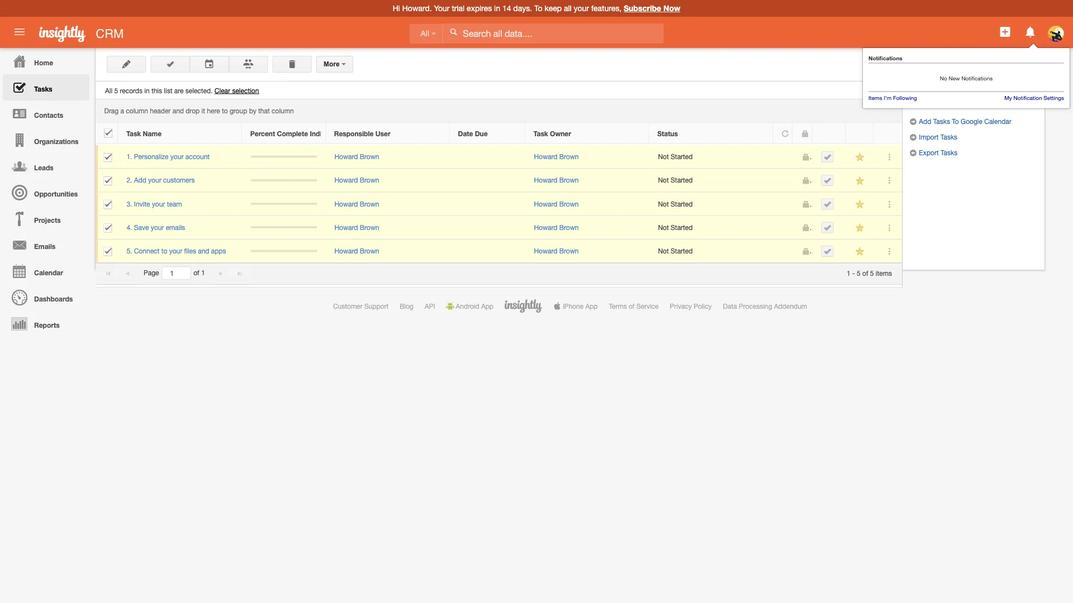 Task type: vqa. For each thing, say whether or not it's contained in the screenshot.
Change Record Owner Change
no



Task type: locate. For each thing, give the bounding box(es) containing it.
navigation containing home
[[0, 48, 89, 337]]

row containing 3. invite your team
[[96, 193, 903, 216]]

row containing 5. connect to your files and apps
[[96, 240, 903, 263]]

mark this task complete image
[[824, 177, 832, 185], [824, 200, 832, 208], [824, 224, 832, 232], [824, 248, 832, 255]]

started for 5. connect to your files and apps
[[671, 247, 693, 255]]

data processing addendum link
[[723, 303, 808, 310]]

5 not from the top
[[658, 247, 669, 255]]

5 started from the top
[[671, 247, 693, 255]]

status
[[658, 130, 678, 138]]

0 horizontal spatial to
[[161, 247, 167, 255]]

5 left the items
[[871, 269, 874, 277]]

not for 4. save your emails
[[658, 224, 669, 232]]

3 not started cell from the top
[[650, 193, 774, 216]]

records
[[120, 87, 143, 95]]

in left 14
[[494, 4, 501, 13]]

4 not started cell from the top
[[650, 216, 774, 240]]

your left "team"
[[152, 200, 165, 208]]

your right save
[[151, 224, 164, 232]]

1 vertical spatial notifications
[[962, 75, 993, 82]]

0 vertical spatial calendar
[[985, 117, 1012, 125]]

1 vertical spatial private task image
[[802, 224, 810, 232]]

2. add your customers link
[[127, 177, 200, 184]]

not started for 1. personalize your account
[[658, 153, 693, 161]]

1 vertical spatial in
[[144, 87, 150, 95]]

row group
[[96, 123, 902, 144], [96, 145, 903, 263]]

3 private task image from the top
[[802, 248, 810, 256]]

2 0% complete image from the top
[[251, 227, 317, 229]]

policy
[[694, 303, 712, 310]]

all link
[[410, 24, 443, 44]]

started for 4. save your emails
[[671, 224, 693, 232]]

0 vertical spatial export
[[940, 101, 965, 108]]

in left this
[[144, 87, 150, 95]]

items
[[869, 95, 883, 101]]

selected.
[[186, 87, 213, 95]]

1 following image from the top
[[855, 152, 866, 163]]

add tasks to google calendar link
[[910, 117, 1012, 126]]

2 row from the top
[[96, 145, 903, 169]]

2 column from the left
[[272, 107, 294, 115]]

settings
[[1044, 95, 1065, 101]]

tasks for export tasks
[[941, 149, 958, 157]]

responsible
[[334, 130, 374, 138]]

1 vertical spatial and
[[198, 247, 209, 255]]

not started cell for 4. save your emails
[[650, 216, 774, 240]]

0 horizontal spatial task
[[126, 130, 141, 138]]

private task image for 5. connect to your files and apps
[[802, 248, 810, 256]]

privacy policy
[[670, 303, 712, 310]]

row group containing 1. personalize your account
[[96, 145, 903, 263]]

your up 3. invite your team
[[148, 177, 161, 184]]

not
[[658, 153, 669, 161], [658, 177, 669, 184], [658, 200, 669, 208], [658, 224, 669, 232], [658, 247, 669, 255]]

of
[[194, 269, 199, 277], [863, 269, 869, 277], [629, 303, 635, 310]]

new
[[949, 75, 960, 82]]

app for android app
[[481, 303, 494, 310]]

1 horizontal spatial task
[[534, 130, 548, 138]]

1 task from the left
[[126, 130, 141, 138]]

account
[[186, 153, 210, 161]]

private task image for account
[[802, 154, 810, 161]]

iphone
[[563, 303, 584, 310]]

terms of service
[[609, 303, 659, 310]]

calendar inside add tasks to google calendar link
[[985, 117, 1012, 125]]

android app link
[[447, 303, 494, 310]]

mark this task complete image for 2. add your customers
[[824, 177, 832, 185]]

processing
[[739, 303, 773, 310]]

4 not started from the top
[[658, 224, 693, 232]]

1 right 1 field at the left of page
[[201, 269, 205, 277]]

4 not from the top
[[658, 224, 669, 232]]

1 horizontal spatial 1
[[847, 269, 851, 277]]

3.
[[127, 200, 132, 208]]

0 horizontal spatial 5
[[114, 87, 118, 95]]

5 not started from the top
[[658, 247, 693, 255]]

2 horizontal spatial of
[[863, 269, 869, 277]]

started for 2. add your customers
[[671, 177, 693, 184]]

your for team
[[152, 200, 165, 208]]

2 not started from the top
[[658, 177, 693, 184]]

0 vertical spatial row group
[[96, 123, 902, 144]]

5 right -
[[857, 269, 861, 277]]

1 vertical spatial to
[[161, 247, 167, 255]]

private task image
[[802, 201, 810, 209], [802, 224, 810, 232], [802, 248, 810, 256]]

0 vertical spatial all
[[421, 29, 430, 38]]

home link
[[3, 48, 89, 74]]

app right iphone
[[586, 303, 598, 310]]

your
[[574, 4, 589, 13], [170, 153, 184, 161], [148, 177, 161, 184], [152, 200, 165, 208], [151, 224, 164, 232], [169, 247, 182, 255]]

terms of service link
[[609, 303, 659, 310]]

export down bin
[[940, 101, 965, 108]]

export right circle arrow left icon
[[920, 149, 939, 157]]

hi
[[393, 4, 400, 13]]

list
[[164, 87, 173, 95]]

organizations link
[[3, 127, 89, 153]]

brown
[[360, 153, 379, 161], [560, 153, 579, 161], [360, 177, 379, 184], [560, 177, 579, 184], [360, 200, 379, 208], [560, 200, 579, 208], [360, 224, 379, 232], [560, 224, 579, 232], [360, 247, 379, 255], [560, 247, 579, 255]]

0 horizontal spatial notifications
[[869, 55, 903, 62]]

4 following image from the top
[[855, 247, 866, 257]]

row group containing task name
[[96, 123, 902, 144]]

0 horizontal spatial all
[[105, 87, 112, 95]]

to right here
[[222, 107, 228, 115]]

task left owner
[[534, 130, 548, 138]]

0 vertical spatial 0% complete image
[[251, 156, 317, 158]]

import tasks link
[[910, 133, 958, 141]]

1 horizontal spatial column
[[272, 107, 294, 115]]

0 vertical spatial in
[[494, 4, 501, 13]]

repeating task image
[[782, 130, 790, 138]]

all inside all link
[[421, 29, 430, 38]]

5. connect to your files and apps
[[127, 247, 226, 255]]

calendar down my
[[985, 117, 1012, 125]]

2 vertical spatial private task image
[[802, 177, 810, 185]]

are
[[174, 87, 184, 95]]

2 not from the top
[[658, 177, 669, 184]]

to left keep on the top of page
[[535, 4, 543, 13]]

not started cell for 1. personalize your account
[[650, 145, 774, 169]]

6 row from the top
[[96, 240, 903, 263]]

of right 1 field at the left of page
[[194, 269, 199, 277]]

None checkbox
[[104, 153, 112, 162], [104, 177, 112, 186], [104, 153, 112, 162], [104, 177, 112, 186]]

not started cell
[[650, 145, 774, 169], [650, 169, 774, 193], [650, 193, 774, 216], [650, 216, 774, 240], [650, 240, 774, 263]]

howard brown
[[335, 153, 379, 161], [534, 153, 579, 161], [335, 177, 379, 184], [534, 177, 579, 184], [335, 200, 379, 208], [534, 200, 579, 208], [335, 224, 379, 232], [534, 224, 579, 232], [335, 247, 379, 255], [534, 247, 579, 255]]

calendar up dashboards link
[[34, 269, 63, 277]]

3 started from the top
[[671, 200, 693, 208]]

api
[[425, 303, 435, 310]]

0 vertical spatial notifications
[[869, 55, 903, 62]]

of right -
[[863, 269, 869, 277]]

1 vertical spatial 0% complete image
[[251, 227, 317, 229]]

blog
[[400, 303, 414, 310]]

your left account
[[170, 153, 184, 161]]

0 horizontal spatial calendar
[[34, 269, 63, 277]]

/
[[936, 101, 938, 108]]

circle arrow left image
[[910, 149, 918, 157]]

2 vertical spatial private task image
[[802, 248, 810, 256]]

0 vertical spatial to
[[535, 4, 543, 13]]

dashboards
[[34, 295, 73, 303]]

2 horizontal spatial 5
[[871, 269, 874, 277]]

add right circle arrow right icon
[[920, 117, 932, 125]]

your right all
[[574, 4, 589, 13]]

0 horizontal spatial to
[[535, 4, 543, 13]]

2 task from the left
[[534, 130, 548, 138]]

emails
[[166, 224, 185, 232]]

1 1 from the left
[[201, 269, 205, 277]]

notifications up i'm
[[869, 55, 903, 62]]

1 0% complete image from the top
[[251, 156, 317, 158]]

not started for 4. save your emails
[[658, 224, 693, 232]]

1 vertical spatial to
[[952, 117, 959, 125]]

row containing task name
[[96, 123, 902, 144]]

2 row group from the top
[[96, 145, 903, 263]]

private task image for 3. invite your team
[[802, 201, 810, 209]]

your for account
[[170, 153, 184, 161]]

3 not from the top
[[658, 200, 669, 208]]

None checkbox
[[104, 129, 112, 138], [104, 200, 112, 209], [104, 224, 112, 233], [104, 248, 112, 256], [104, 129, 112, 138], [104, 200, 112, 209], [104, 224, 112, 233], [104, 248, 112, 256]]

3 not started from the top
[[658, 200, 693, 208]]

and
[[173, 107, 184, 115], [198, 247, 209, 255]]

customer
[[333, 303, 363, 310]]

1 horizontal spatial all
[[421, 29, 430, 38]]

column right a
[[126, 107, 148, 115]]

that
[[258, 107, 270, 115]]

group
[[230, 107, 247, 115]]

0% complete image
[[251, 156, 317, 158], [251, 227, 317, 229]]

in
[[494, 4, 501, 13], [144, 87, 150, 95]]

to right connect
[[161, 247, 167, 255]]

to left google
[[952, 117, 959, 125]]

0 vertical spatial add
[[920, 117, 932, 125]]

terms
[[609, 303, 627, 310]]

0 horizontal spatial export
[[920, 149, 939, 157]]

4 mark this task complete image from the top
[[824, 248, 832, 255]]

2 mark this task complete image from the top
[[824, 200, 832, 208]]

tasks down add tasks to google calendar link
[[941, 133, 958, 141]]

organizations
[[34, 138, 79, 145]]

tasks down import tasks
[[941, 149, 958, 157]]

1 vertical spatial export
[[920, 149, 939, 157]]

14
[[503, 4, 511, 13]]

all up drag
[[105, 87, 112, 95]]

1 left -
[[847, 269, 851, 277]]

howard
[[335, 153, 358, 161], [534, 153, 558, 161], [335, 177, 358, 184], [534, 177, 558, 184], [335, 200, 358, 208], [534, 200, 558, 208], [335, 224, 358, 232], [534, 224, 558, 232], [335, 247, 358, 255], [534, 247, 558, 255]]

task name
[[126, 130, 162, 138]]

1 vertical spatial add
[[134, 177, 146, 184]]

5 not started cell from the top
[[650, 240, 774, 263]]

1 vertical spatial all
[[105, 87, 112, 95]]

0 horizontal spatial in
[[144, 87, 150, 95]]

name
[[143, 130, 162, 138]]

0 horizontal spatial 1
[[201, 269, 205, 277]]

more link
[[317, 56, 353, 73]]

1 private task image from the top
[[802, 201, 810, 209]]

5 left "records"
[[114, 87, 118, 95]]

following image
[[855, 223, 866, 234]]

support
[[365, 303, 389, 310]]

mark this task complete image for 3. invite your team
[[824, 200, 832, 208]]

add right 2.
[[134, 177, 146, 184]]

not for 2. add your customers
[[658, 177, 669, 184]]

Search all data.... text field
[[444, 23, 664, 44]]

complete
[[277, 130, 308, 138]]

a
[[121, 107, 124, 115]]

drag
[[104, 107, 119, 115]]

i'm
[[884, 95, 892, 101]]

not started
[[658, 153, 693, 161], [658, 177, 693, 184], [658, 200, 693, 208], [658, 224, 693, 232], [658, 247, 693, 255]]

0 horizontal spatial and
[[173, 107, 184, 115]]

1 not from the top
[[658, 153, 669, 161]]

and left drop
[[173, 107, 184, 115]]

import tasks
[[918, 133, 958, 141]]

and inside row group
[[198, 247, 209, 255]]

following image for 3. invite your team
[[855, 199, 866, 210]]

1 horizontal spatial and
[[198, 247, 209, 255]]

1 row from the top
[[96, 123, 902, 144]]

5
[[114, 87, 118, 95], [857, 269, 861, 277], [871, 269, 874, 277]]

2 following image from the top
[[855, 176, 866, 186]]

2 app from the left
[[586, 303, 598, 310]]

task for task name
[[126, 130, 141, 138]]

reports link
[[3, 311, 89, 337]]

1 mark this task complete image from the top
[[824, 177, 832, 185]]

data
[[723, 303, 737, 310]]

4 row from the top
[[96, 193, 903, 216]]

1. personalize your account link
[[127, 153, 215, 161]]

1 not started cell from the top
[[650, 145, 774, 169]]

your for emails
[[151, 224, 164, 232]]

projects link
[[3, 206, 89, 232]]

of 1
[[194, 269, 205, 277]]

0 horizontal spatial app
[[481, 303, 494, 310]]

notifications right 'new'
[[962, 75, 993, 82]]

app right android
[[481, 303, 494, 310]]

0 vertical spatial to
[[222, 107, 228, 115]]

1 not started from the top
[[658, 153, 693, 161]]

1 horizontal spatial app
[[586, 303, 598, 310]]

0 vertical spatial private task image
[[802, 201, 810, 209]]

your for customers
[[148, 177, 161, 184]]

import left /
[[910, 101, 934, 108]]

following image
[[855, 152, 866, 163], [855, 176, 866, 186], [855, 199, 866, 210], [855, 247, 866, 257]]

cell
[[96, 145, 118, 169], [450, 145, 526, 169], [774, 145, 794, 169], [813, 145, 847, 169], [96, 169, 118, 193], [242, 169, 326, 193], [450, 169, 526, 193], [774, 169, 794, 193], [813, 169, 847, 193], [96, 193, 118, 216], [242, 193, 326, 216], [450, 193, 526, 216], [774, 193, 794, 216], [813, 193, 847, 216], [96, 216, 118, 240], [450, 216, 526, 240], [774, 216, 794, 240], [813, 216, 847, 240], [96, 240, 118, 263], [242, 240, 326, 263], [450, 240, 526, 263], [774, 240, 794, 263], [813, 240, 847, 263]]

save
[[134, 224, 149, 232]]

row
[[96, 123, 902, 144], [96, 145, 903, 169], [96, 169, 903, 193], [96, 193, 903, 216], [96, 216, 903, 240], [96, 240, 903, 263]]

1 horizontal spatial calendar
[[985, 117, 1012, 125]]

indicator
[[310, 130, 339, 138]]

ok image
[[166, 60, 174, 68]]

1 horizontal spatial to
[[222, 107, 228, 115]]

2 not started cell from the top
[[650, 169, 774, 193]]

1 vertical spatial private task image
[[802, 154, 810, 161]]

and right files
[[198, 247, 209, 255]]

1 app from the left
[[481, 303, 494, 310]]

following image for 2. add your customers
[[855, 176, 866, 186]]

of right terms
[[629, 303, 635, 310]]

1
[[201, 269, 205, 277], [847, 269, 851, 277]]

1 horizontal spatial add
[[920, 117, 932, 125]]

navigation
[[0, 48, 89, 337]]

column right that
[[272, 107, 294, 115]]

all down howard. at top left
[[421, 29, 430, 38]]

calendar inside the calendar link
[[34, 269, 63, 277]]

private task image
[[801, 130, 809, 138], [802, 154, 810, 161], [802, 177, 810, 185]]

tasks up import tasks
[[934, 117, 951, 125]]

started for 3. invite your team
[[671, 200, 693, 208]]

calendar
[[985, 117, 1012, 125], [34, 269, 63, 277]]

4 started from the top
[[671, 224, 693, 232]]

recycle bin link
[[910, 88, 968, 97]]

mark this task complete image for 5. connect to your files and apps
[[824, 248, 832, 255]]

3 row from the top
[[96, 169, 903, 193]]

2 private task image from the top
[[802, 224, 810, 232]]

date due
[[458, 130, 488, 138]]

5 row from the top
[[96, 216, 903, 240]]

items i'm following link
[[869, 95, 918, 101]]

1 vertical spatial calendar
[[34, 269, 63, 277]]

task for task owner
[[534, 130, 548, 138]]

import right circle arrow right image
[[920, 133, 939, 141]]

customer support link
[[333, 303, 389, 310]]

0 horizontal spatial column
[[126, 107, 148, 115]]

3 following image from the top
[[855, 199, 866, 210]]

import
[[910, 101, 934, 108], [920, 133, 939, 141]]

2 started from the top
[[671, 177, 693, 184]]

task left the name
[[126, 130, 141, 138]]

export tasks link
[[910, 149, 958, 157]]

1.
[[127, 153, 132, 161]]

5. connect to your files and apps link
[[127, 247, 232, 255]]

1 started from the top
[[671, 153, 693, 161]]

4. save your emails link
[[127, 224, 191, 232]]

keep
[[545, 4, 562, 13]]

1 horizontal spatial export
[[940, 101, 965, 108]]

not started cell for 3. invite your team
[[650, 193, 774, 216]]

calendar link
[[3, 258, 89, 285]]

1 row group from the top
[[96, 123, 902, 144]]

1 vertical spatial import
[[920, 133, 939, 141]]

1 horizontal spatial 5
[[857, 269, 861, 277]]

3 mark this task complete image from the top
[[824, 224, 832, 232]]

1 vertical spatial row group
[[96, 145, 903, 263]]

0 vertical spatial import
[[910, 101, 934, 108]]



Task type: describe. For each thing, give the bounding box(es) containing it.
addendum
[[774, 303, 808, 310]]

connect
[[134, 247, 160, 255]]

1 horizontal spatial notifications
[[962, 75, 993, 82]]

-
[[853, 269, 855, 277]]

items i'm following
[[869, 95, 918, 101]]

0% complete image for 1. personalize your account
[[251, 156, 317, 158]]

0 vertical spatial and
[[173, 107, 184, 115]]

notifications image
[[1024, 25, 1038, 39]]

blog link
[[400, 303, 414, 310]]

following image for 1. personalize your account
[[855, 152, 866, 163]]

header
[[150, 107, 171, 115]]

team
[[167, 200, 182, 208]]

personalize
[[134, 153, 169, 161]]

opportunities link
[[3, 180, 89, 206]]

user
[[376, 130, 391, 138]]

apps
[[211, 247, 226, 255]]

import for import / export
[[910, 101, 934, 108]]

crm
[[96, 26, 124, 41]]

leads link
[[3, 153, 89, 180]]

clear
[[215, 87, 230, 95]]

import for import tasks
[[920, 133, 939, 141]]

my notification settings link
[[1005, 95, 1065, 101]]

by
[[249, 107, 257, 115]]

not started for 5. connect to your files and apps
[[658, 247, 693, 255]]

following image for 5. connect to your files and apps
[[855, 247, 866, 257]]

drag a column header and drop it here to group by that column
[[104, 107, 294, 115]]

4.
[[127, 224, 132, 232]]

now
[[664, 4, 681, 13]]

leads
[[34, 164, 54, 172]]

0 horizontal spatial add
[[134, 177, 146, 184]]

dashboards link
[[3, 285, 89, 311]]

not for 3. invite your team
[[658, 200, 669, 208]]

hi howard. your trial expires in 14 days. to keep all your features, subscribe now
[[393, 4, 681, 13]]

reports
[[34, 322, 60, 329]]

1 column from the left
[[126, 107, 148, 115]]

customer support
[[333, 303, 389, 310]]

not for 5. connect to your files and apps
[[658, 247, 669, 255]]

service
[[637, 303, 659, 310]]

all
[[564, 4, 572, 13]]

white image
[[450, 28, 458, 36]]

0% complete image for 4. save your emails
[[251, 227, 317, 229]]

all 5 records in this list are selected. clear selection
[[105, 87, 259, 95]]

all for all 5 records in this list are selected. clear selection
[[105, 87, 112, 95]]

howard.
[[402, 4, 432, 13]]

subscribe now link
[[624, 4, 681, 13]]

row containing 2. add your customers
[[96, 169, 903, 193]]

tasks up contacts link
[[34, 85, 52, 93]]

add tasks to google calendar
[[918, 117, 1012, 125]]

2.
[[127, 177, 132, 184]]

not started for 2. add your customers
[[658, 177, 693, 184]]

contacts
[[34, 111, 63, 119]]

emails link
[[3, 232, 89, 258]]

tasks link
[[3, 74, 89, 101]]

bin
[[952, 88, 963, 95]]

2 1 from the left
[[847, 269, 851, 277]]

privacy policy link
[[670, 303, 712, 310]]

not started cell for 2. add your customers
[[650, 169, 774, 193]]

drop
[[186, 107, 200, 115]]

row containing 4. save your emails
[[96, 216, 903, 240]]

google
[[961, 117, 983, 125]]

iphone app
[[563, 303, 598, 310]]

3. invite your team
[[127, 200, 182, 208]]

contacts link
[[3, 101, 89, 127]]

circle arrow right image
[[910, 118, 918, 126]]

more
[[324, 60, 342, 68]]

here
[[207, 107, 220, 115]]

import / export
[[910, 101, 965, 108]]

projects
[[34, 216, 61, 224]]

my
[[1005, 95, 1013, 101]]

clear selection link
[[215, 87, 259, 95]]

not started for 3. invite your team
[[658, 200, 693, 208]]

expires
[[467, 4, 492, 13]]

following
[[894, 95, 918, 101]]

1. personalize your account
[[127, 153, 210, 161]]

recycle
[[921, 88, 950, 95]]

page
[[144, 269, 159, 277]]

date
[[458, 130, 473, 138]]

1 field
[[162, 267, 190, 279]]

my notification settings
[[1005, 95, 1065, 101]]

add inside add tasks to google calendar link
[[920, 117, 932, 125]]

your left files
[[169, 247, 182, 255]]

trial
[[452, 4, 465, 13]]

no new notifications
[[940, 75, 993, 82]]

items
[[876, 269, 892, 277]]

circle arrow right image
[[910, 134, 918, 141]]

1 horizontal spatial to
[[952, 117, 959, 125]]

1 horizontal spatial in
[[494, 4, 501, 13]]

invite
[[134, 200, 150, 208]]

1 horizontal spatial of
[[629, 303, 635, 310]]

row containing 1. personalize your account
[[96, 145, 903, 169]]

home
[[34, 59, 53, 67]]

0 vertical spatial private task image
[[801, 130, 809, 138]]

private task image for customers
[[802, 177, 810, 185]]

app for iphone app
[[586, 303, 598, 310]]

tasks for import tasks
[[941, 133, 958, 141]]

your
[[434, 4, 450, 13]]

mark this task complete image for 4. save your emails
[[824, 224, 832, 232]]

data processing addendum
[[723, 303, 808, 310]]

features,
[[592, 4, 622, 13]]

not started cell for 5. connect to your files and apps
[[650, 240, 774, 263]]

started for 1. personalize your account
[[671, 153, 693, 161]]

private task image for 4. save your emails
[[802, 224, 810, 232]]

4. save your emails
[[127, 224, 185, 232]]

0 horizontal spatial of
[[194, 269, 199, 277]]

all for all
[[421, 29, 430, 38]]

api link
[[425, 303, 435, 310]]

not for 1. personalize your account
[[658, 153, 669, 161]]

customers
[[163, 177, 195, 184]]

it
[[202, 107, 205, 115]]

mark this task complete image
[[824, 153, 832, 161]]

tasks for add tasks to google calendar
[[934, 117, 951, 125]]

no
[[940, 75, 948, 82]]

iphone app link
[[554, 303, 598, 310]]



